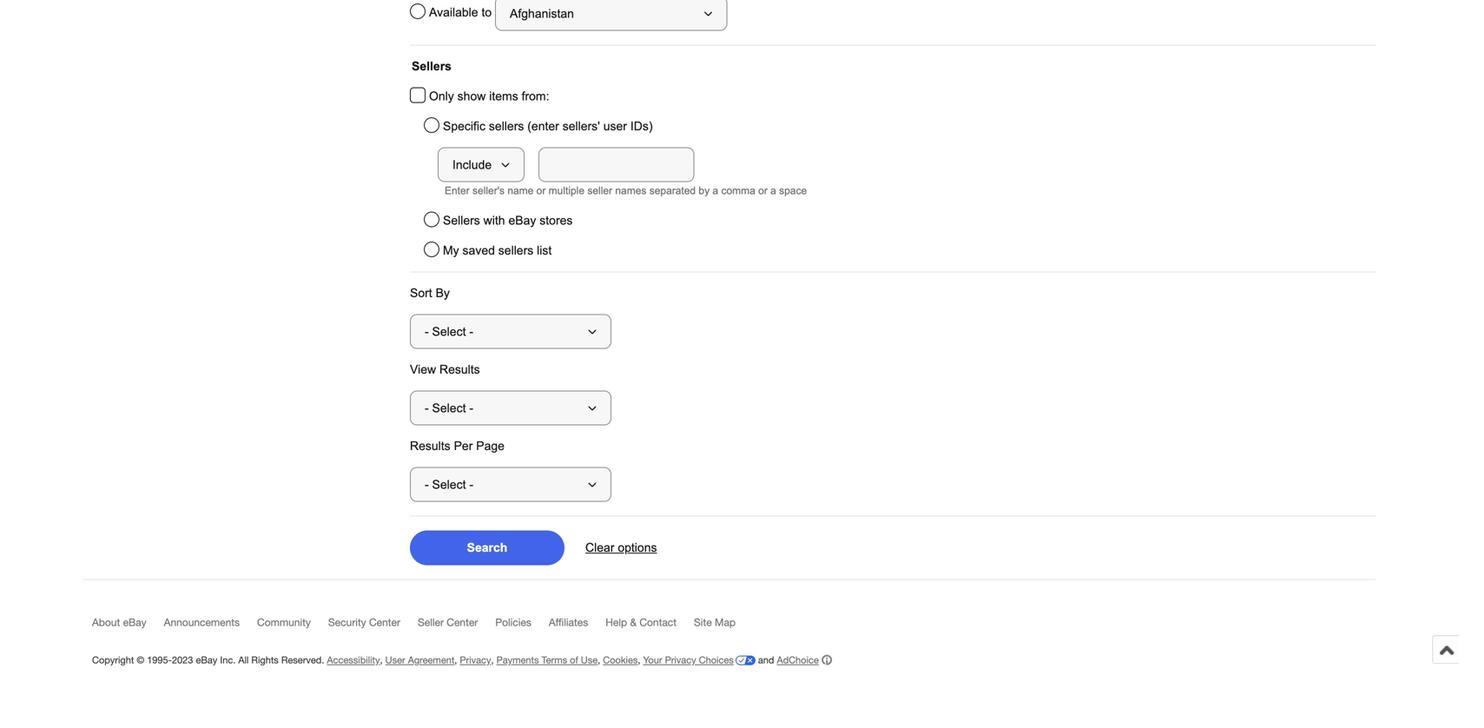 Task type: vqa. For each thing, say whether or not it's contained in the screenshot.
Add within the Share | Add to Watchlist
no



Task type: locate. For each thing, give the bounding box(es) containing it.
or
[[537, 185, 546, 196], [759, 185, 768, 196]]

0 vertical spatial results
[[440, 363, 480, 376]]

1 horizontal spatial center
[[447, 616, 478, 628]]

choices
[[699, 654, 734, 666]]

policies
[[496, 616, 532, 628]]

site
[[694, 616, 712, 628]]

5 , from the left
[[638, 654, 641, 666]]

center right security in the bottom left of the page
[[369, 616, 401, 628]]

terms
[[542, 654, 568, 666]]

items
[[489, 90, 519, 103]]

results
[[440, 363, 480, 376], [410, 439, 451, 453]]

center inside security center link
[[369, 616, 401, 628]]

privacy down seller center link
[[460, 654, 491, 666]]

1 vertical spatial sellers
[[499, 244, 534, 257]]

show
[[458, 90, 486, 103]]

user agreement link
[[386, 654, 455, 666]]

sellers
[[412, 60, 452, 73], [443, 214, 480, 227]]

center
[[369, 616, 401, 628], [447, 616, 478, 628]]

0 horizontal spatial privacy
[[460, 654, 491, 666]]

seller
[[418, 616, 444, 628]]

results per page
[[410, 439, 505, 453]]

ebay right with
[[509, 214, 536, 227]]

0 horizontal spatial a
[[713, 185, 719, 196]]

a left space
[[771, 185, 777, 196]]

page
[[476, 439, 505, 453]]

results left per
[[410, 439, 451, 453]]

, left your
[[638, 654, 641, 666]]

or right "comma" on the top of page
[[759, 185, 768, 196]]

2 , from the left
[[455, 654, 457, 666]]

seller
[[588, 185, 613, 196]]

ebay left inc.
[[196, 654, 218, 666]]

view results
[[410, 363, 480, 376]]

1 horizontal spatial or
[[759, 185, 768, 196]]

security
[[328, 616, 366, 628]]

1 horizontal spatial privacy
[[665, 654, 697, 666]]

2 vertical spatial ebay
[[196, 654, 218, 666]]

0 vertical spatial ebay
[[509, 214, 536, 227]]

community
[[257, 616, 311, 628]]

help
[[606, 616, 627, 628]]

sellers for sellers
[[412, 60, 452, 73]]

and
[[758, 654, 775, 666]]

copyright © 1995-2023 ebay inc. all rights reserved. accessibility , user agreement , privacy , payments terms of use , cookies , your privacy choices
[[92, 654, 734, 666]]

ebay right 'about'
[[123, 616, 147, 628]]

site map
[[694, 616, 736, 628]]

3 , from the left
[[491, 654, 494, 666]]

, left privacy link
[[455, 654, 457, 666]]

enter seller's name or multiple seller names separated by a comma or a space
[[445, 185, 807, 196]]

1 center from the left
[[369, 616, 401, 628]]

specific sellers (enter sellers' user ids)
[[443, 119, 653, 133]]

, left payments
[[491, 654, 494, 666]]

sellers'
[[563, 119, 600, 133]]

©
[[137, 654, 144, 666]]

privacy right your
[[665, 654, 697, 666]]

map
[[715, 616, 736, 628]]

2 center from the left
[[447, 616, 478, 628]]

center inside seller center link
[[447, 616, 478, 628]]

a right the by
[[713, 185, 719, 196]]

announcements
[[164, 616, 240, 628]]

center right seller
[[447, 616, 478, 628]]

clear
[[586, 541, 615, 554]]

,
[[380, 654, 383, 666], [455, 654, 457, 666], [491, 654, 494, 666], [598, 654, 601, 666], [638, 654, 641, 666]]

0 horizontal spatial center
[[369, 616, 401, 628]]

sellers down items
[[489, 119, 524, 133]]

affiliates
[[549, 616, 588, 628]]

accessibility link
[[327, 654, 380, 666]]

options
[[618, 541, 657, 554]]

1 horizontal spatial a
[[771, 185, 777, 196]]

saved
[[463, 244, 495, 257]]

cookies link
[[603, 654, 638, 666]]

adchoice link
[[777, 654, 832, 666]]

community link
[[257, 616, 328, 636]]

ebay
[[509, 214, 536, 227], [123, 616, 147, 628], [196, 654, 218, 666]]

list
[[537, 244, 552, 257]]

rights
[[251, 654, 279, 666]]

0 horizontal spatial ebay
[[123, 616, 147, 628]]

1 vertical spatial sellers
[[443, 214, 480, 227]]

with
[[484, 214, 505, 227]]

a
[[713, 185, 719, 196], [771, 185, 777, 196]]

0 vertical spatial sellers
[[412, 60, 452, 73]]

clear options link
[[586, 541, 657, 555]]

results right view
[[440, 363, 480, 376]]

reserved.
[[281, 654, 324, 666]]

help & contact
[[606, 616, 677, 628]]

4 , from the left
[[598, 654, 601, 666]]

available
[[429, 6, 478, 19]]

, left the 'cookies' link
[[598, 654, 601, 666]]

or right name
[[537, 185, 546, 196]]

sellers up only
[[412, 60, 452, 73]]

sellers down enter
[[443, 214, 480, 227]]

, left the user
[[380, 654, 383, 666]]

and adchoice
[[756, 654, 819, 666]]

payments terms of use link
[[497, 654, 598, 666]]

multiple
[[549, 185, 585, 196]]

announcements link
[[164, 616, 257, 636]]

seller center link
[[418, 616, 496, 636]]

0 horizontal spatial or
[[537, 185, 546, 196]]

sellers left list
[[499, 244, 534, 257]]



Task type: describe. For each thing, give the bounding box(es) containing it.
seller center
[[418, 616, 478, 628]]

your privacy choices link
[[643, 654, 756, 666]]

sellers for sellers with ebay stores
[[443, 214, 480, 227]]

1995-
[[147, 654, 172, 666]]

adchoice
[[777, 654, 819, 666]]

seller's
[[473, 185, 505, 196]]

specific
[[443, 119, 486, 133]]

by
[[436, 286, 450, 300]]

from:
[[522, 90, 550, 103]]

cookies
[[603, 654, 638, 666]]

clear options
[[586, 541, 657, 554]]

1 vertical spatial results
[[410, 439, 451, 453]]

about ebay
[[92, 616, 147, 628]]

sort by
[[410, 286, 450, 300]]

only
[[429, 90, 454, 103]]

(enter
[[528, 119, 559, 133]]

only show items from:
[[429, 90, 550, 103]]

1 a from the left
[[713, 185, 719, 196]]

of
[[570, 654, 578, 666]]

security center
[[328, 616, 401, 628]]

separated
[[650, 185, 696, 196]]

agreement
[[408, 654, 455, 666]]

my saved sellers list
[[443, 244, 552, 257]]

space
[[780, 185, 807, 196]]

2023
[[172, 654, 193, 666]]

privacy link
[[460, 654, 491, 666]]

per
[[454, 439, 473, 453]]

1 horizontal spatial ebay
[[196, 654, 218, 666]]

2 or from the left
[[759, 185, 768, 196]]

2 a from the left
[[771, 185, 777, 196]]

view
[[410, 363, 436, 376]]

to
[[482, 6, 492, 19]]

sort
[[410, 286, 432, 300]]

sellers with ebay stores
[[443, 214, 573, 227]]

available to
[[429, 6, 495, 19]]

names
[[616, 185, 647, 196]]

copyright
[[92, 654, 134, 666]]

comma
[[722, 185, 756, 196]]

search
[[467, 541, 508, 554]]

1 privacy from the left
[[460, 654, 491, 666]]

search button
[[410, 530, 565, 565]]

1 , from the left
[[380, 654, 383, 666]]

help & contact link
[[606, 616, 694, 636]]

security center link
[[328, 616, 418, 636]]

user
[[604, 119, 627, 133]]

name
[[508, 185, 534, 196]]

use
[[581, 654, 598, 666]]

center for seller center
[[447, 616, 478, 628]]

affiliates link
[[549, 616, 606, 636]]

2 privacy from the left
[[665, 654, 697, 666]]

about
[[92, 616, 120, 628]]

&
[[630, 616, 637, 628]]

contact
[[640, 616, 677, 628]]

0 vertical spatial sellers
[[489, 119, 524, 133]]

about ebay link
[[92, 616, 164, 636]]

1 or from the left
[[537, 185, 546, 196]]

1 vertical spatial ebay
[[123, 616, 147, 628]]

center for security center
[[369, 616, 401, 628]]

2 horizontal spatial ebay
[[509, 214, 536, 227]]

stores
[[540, 214, 573, 227]]

payments
[[497, 654, 539, 666]]

user
[[386, 654, 406, 666]]

accessibility
[[327, 654, 380, 666]]

site map link
[[694, 616, 753, 636]]

my
[[443, 244, 459, 257]]

ids)
[[631, 119, 653, 133]]

your
[[643, 654, 663, 666]]

policies link
[[496, 616, 549, 636]]

enter
[[445, 185, 470, 196]]

inc.
[[220, 654, 236, 666]]

Seller ID text field
[[539, 147, 695, 182]]

all
[[238, 654, 249, 666]]

by
[[699, 185, 710, 196]]



